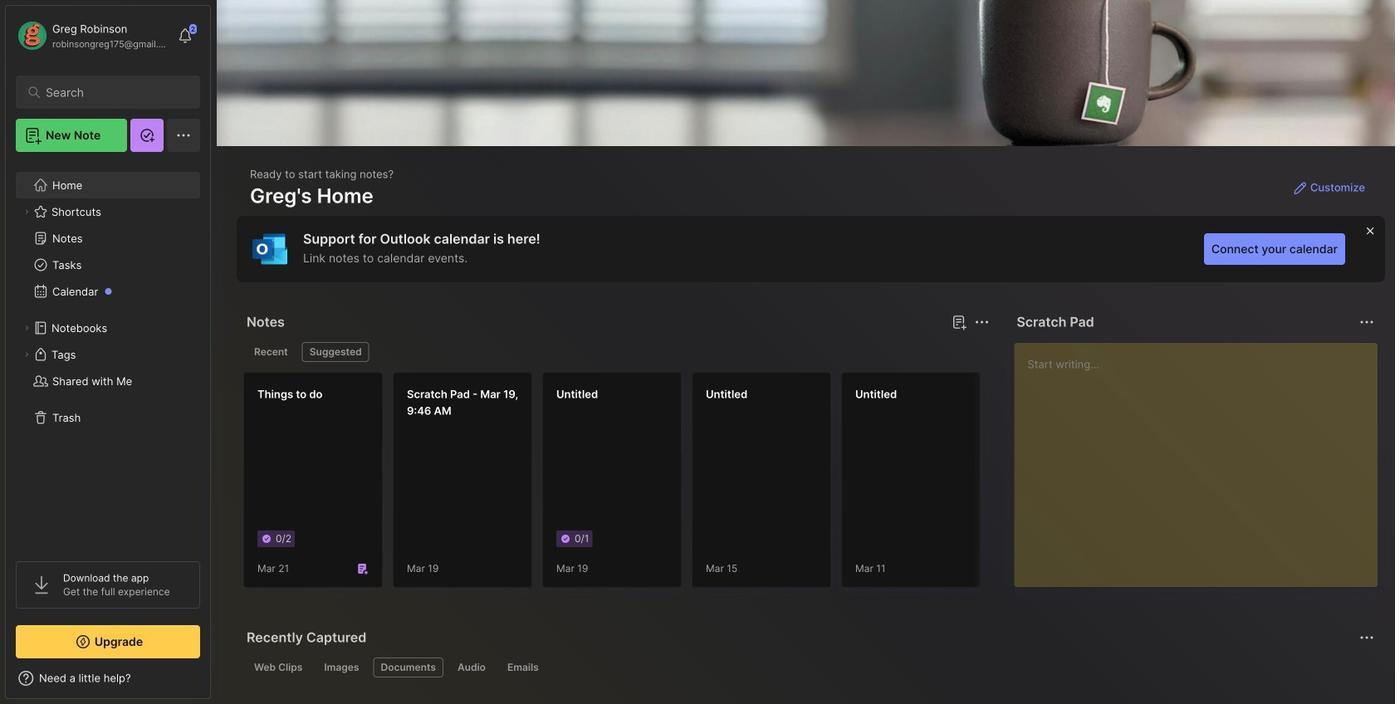 Task type: vqa. For each thing, say whether or not it's contained in the screenshot.
interesting button
no



Task type: describe. For each thing, give the bounding box(es) containing it.
Start writing… text field
[[1028, 343, 1377, 574]]

more actions image
[[972, 312, 992, 332]]

expand tags image
[[22, 350, 32, 360]]

more actions image
[[1357, 628, 1377, 648]]

0 horizontal spatial more actions field
[[970, 311, 994, 334]]

1 horizontal spatial more actions field
[[1355, 626, 1379, 649]]

2 tab list from the top
[[247, 658, 1372, 678]]

Account field
[[16, 19, 169, 52]]

1 tab list from the top
[[247, 342, 987, 362]]



Task type: locate. For each thing, give the bounding box(es) containing it.
main element
[[0, 0, 216, 704]]

1 vertical spatial tab list
[[247, 658, 1372, 678]]

None search field
[[46, 82, 178, 102]]

tab list
[[247, 342, 987, 362], [247, 658, 1372, 678]]

click to collapse image
[[210, 674, 222, 693]]

none search field inside main element
[[46, 82, 178, 102]]

WHAT'S NEW field
[[6, 665, 210, 692]]

row group
[[243, 372, 1395, 598]]

tree
[[6, 162, 210, 546]]

tab
[[247, 342, 295, 362], [302, 342, 369, 362], [247, 658, 310, 678], [317, 658, 367, 678], [373, 658, 443, 678], [450, 658, 493, 678], [500, 658, 546, 678]]

expand notebooks image
[[22, 323, 32, 333]]

Search text field
[[46, 85, 178, 100]]

1 vertical spatial more actions field
[[1355, 626, 1379, 649]]

0 vertical spatial more actions field
[[970, 311, 994, 334]]

tree inside main element
[[6, 162, 210, 546]]

0 vertical spatial tab list
[[247, 342, 987, 362]]

More actions field
[[970, 311, 994, 334], [1355, 626, 1379, 649]]



